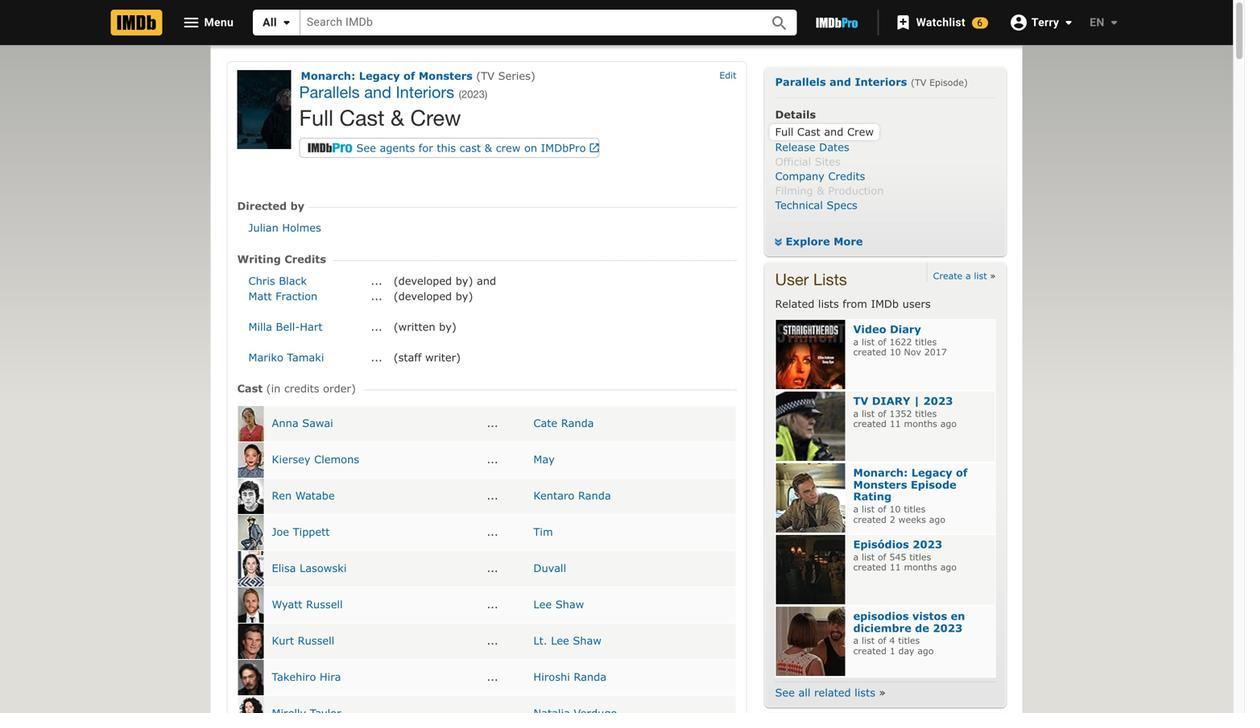 Task type: describe. For each thing, give the bounding box(es) containing it.
matt fraction
[[249, 290, 318, 302]]

imdbpro
[[541, 141, 586, 154]]

related lists from imdb users
[[776, 297, 931, 310]]

cast inside details full cast and crew release dates official sites company credits filming & production technical specs
[[798, 125, 821, 138]]

clemons
[[314, 453, 359, 465]]

credits
[[284, 382, 320, 395]]

account circle image
[[1009, 13, 1029, 32]]

mariko tamaki link
[[249, 351, 324, 363]]

list inside "monarch: legacy of monsters episode rating a list of 10 titles created 2 weeks ago"
[[862, 504, 875, 515]]

create a list link
[[934, 270, 988, 281]]

crew inside monarch: legacy of monsters (tv series) parallels and interiors (2023) full cast & crew
[[411, 105, 461, 130]]

(tv inside monarch: legacy of monsters (tv series) parallels and interiors (2023) full cast & crew
[[476, 69, 495, 82]]

0 horizontal spatial cast
[[237, 382, 263, 395]]

terry
[[1032, 16, 1060, 29]]

(tv inside parallels and interiors (tv episode)
[[911, 77, 927, 88]]

arrow drop down image inside all button
[[277, 13, 296, 32]]

anna sawai link
[[272, 417, 333, 429]]

watabe
[[296, 489, 335, 502]]

hiroshi
[[534, 670, 570, 683]]

& for cast
[[391, 105, 405, 130]]

titles inside episódios 2023 a list of 545 titles created 11 months ago
[[910, 551, 932, 562]]

credits inside details full cast and crew release dates official sites company credits filming & production technical specs
[[829, 170, 866, 182]]

kurt russell
[[272, 634, 335, 647]]

of inside episodios vistos en diciembre de 2023 a list of 4 titles created 1 day ago
[[878, 635, 887, 646]]

created inside "monarch: legacy of monsters episode rating a list of 10 titles created 2 weeks ago"
[[854, 514, 887, 525]]

and inside monarch: legacy of monsters (tv series) parallels and interiors (2023) full cast & crew
[[364, 82, 392, 101]]

"monarch: legacy of monsters" parallels and interiors (tv episode 2023) poster image
[[237, 70, 291, 149]]

1 vertical spatial lee
[[551, 634, 570, 647]]

matt
[[249, 290, 272, 302]]

tv
[[854, 394, 869, 407]]

crew inside details full cast and crew release dates official sites company credits filming & production technical specs
[[848, 125, 874, 138]]

titles inside episodios vistos en diciembre de 2023 a list of 4 titles created 1 day ago
[[899, 635, 920, 646]]

(developed for (developed by) and
[[394, 274, 452, 287]]

1622
[[890, 336, 912, 347]]

kentaro randa link
[[534, 489, 611, 502]]

menu
[[204, 16, 234, 29]]

of inside monarch: legacy of monsters (tv series) parallels and interiors (2023) full cast & crew
[[404, 69, 415, 82]]

lt. lee shaw link
[[534, 634, 602, 647]]

wyatt russell image
[[238, 587, 264, 623]]

0 vertical spatial »
[[991, 270, 996, 281]]

diary
[[890, 323, 922, 335]]

of inside 'video diary a list of 1622 titles created 10 nov 2017'
[[878, 336, 887, 347]]

episódios 2023 link
[[854, 538, 943, 550]]

holmes
[[282, 221, 321, 234]]

1 horizontal spatial interiors
[[855, 75, 908, 88]]

hart
[[300, 320, 323, 333]]

kurt russell image
[[238, 624, 264, 659]]

... left the (developed by)
[[371, 290, 383, 302]]

joe
[[272, 525, 289, 538]]

list inside episodios vistos en diciembre de 2023 a list of 4 titles created 1 day ago
[[862, 635, 875, 646]]

kentaro randa
[[534, 489, 611, 502]]

lee shaw link
[[534, 598, 584, 610]]

titles inside tv diary | 2023 a list of 1352 titles created 11 months ago
[[916, 408, 937, 419]]

0 vertical spatial lee
[[534, 598, 552, 610]]

randa for kentaro randa
[[578, 489, 611, 502]]

(developed by)
[[394, 290, 473, 302]]

users
[[903, 297, 931, 310]]

(2023)
[[459, 88, 488, 100]]

create a list »
[[934, 270, 996, 281]]

explore more
[[786, 235, 863, 247]]

takehiro
[[272, 670, 316, 683]]

elisa lasowski link
[[272, 562, 347, 574]]

... left cate
[[487, 417, 498, 429]]

related
[[815, 686, 851, 698]]

series)
[[498, 69, 536, 82]]

a inside tv diary | 2023 a list of 1352 titles created 11 months ago
[[854, 408, 859, 419]]

writer)
[[425, 351, 461, 363]]

full cast and crew link
[[776, 125, 874, 138]]

... left hiroshi
[[487, 670, 498, 683]]

on
[[525, 141, 538, 154]]

1 vertical spatial credits
[[285, 252, 326, 265]]

joe tippett
[[272, 525, 330, 538]]

more
[[834, 235, 863, 247]]

chris black link
[[249, 274, 307, 287]]

fraction
[[276, 290, 318, 302]]

a inside episodios vistos en diciembre de 2023 a list of 4 titles created 1 day ago
[[854, 635, 859, 646]]

list inside tv diary | 2023 a list of 1352 titles created 11 months ago
[[862, 408, 875, 419]]

joe tippett image
[[238, 515, 264, 550]]

cate randa
[[534, 417, 594, 429]]

parallels and interiors (tv episode)
[[776, 75, 968, 88]]

bell-
[[276, 320, 300, 333]]

a right 'create'
[[966, 270, 971, 281]]

kiersey clemons
[[272, 453, 359, 465]]

cate randa link
[[534, 417, 594, 429]]

of inside episódios 2023 a list of 545 titles created 11 months ago
[[878, 551, 887, 562]]

home image
[[111, 10, 162, 35]]

by
[[291, 199, 305, 212]]

details
[[776, 108, 816, 120]]

mirelly taylor image
[[238, 696, 264, 713]]

duvall link
[[534, 562, 567, 574]]

julian holmes
[[249, 221, 321, 234]]

may link
[[534, 453, 555, 465]]

list image image for episódios 2023
[[776, 535, 846, 604]]

create
[[934, 270, 963, 281]]

6
[[978, 17, 983, 29]]

lt.
[[534, 634, 548, 647]]

episódios 2023 a list of 545 titles created 11 months ago
[[854, 538, 957, 572]]

parallels inside monarch: legacy of monsters (tv series) parallels and interiors (2023) full cast & crew
[[299, 82, 360, 101]]

4
[[890, 635, 896, 646]]

full inside details full cast and crew release dates official sites company credits filming & production technical specs
[[776, 125, 794, 138]]

monarch: legacy of monsters (tv series) parallels and interiors (2023) full cast & crew
[[299, 69, 536, 130]]

see agents for this cast & crew on imdbpro
[[357, 141, 586, 154]]

monarch: legacy of monsters link
[[301, 69, 473, 82]]

menu image
[[182, 13, 201, 32]]

monarch: for titles
[[854, 466, 908, 478]]

video diary link
[[854, 323, 922, 335]]

terry button
[[1001, 8, 1079, 37]]

en button
[[1078, 8, 1124, 37]]

by) for (developed by)
[[456, 290, 473, 302]]

explore
[[786, 235, 830, 247]]

ren watabe
[[272, 489, 335, 502]]

kentaro
[[534, 489, 575, 502]]

all
[[263, 16, 277, 29]]

list right 'create'
[[975, 270, 988, 281]]

ren watabe link
[[272, 489, 335, 502]]

en
[[951, 609, 966, 622]]

and inside details full cast and crew release dates official sites company credits filming & production technical specs
[[825, 125, 844, 138]]

user
[[776, 270, 809, 289]]

see agents for this cast & crew on imdbpro link
[[308, 141, 599, 154]]

julian
[[249, 221, 279, 234]]

monarch: for full
[[301, 69, 356, 82]]

tippett
[[293, 525, 330, 538]]

created inside episodios vistos en diciembre de 2023 a list of 4 titles created 1 day ago
[[854, 645, 887, 656]]

anna sawai
[[272, 417, 333, 429]]

diciembre
[[854, 621, 912, 634]]



Task type: locate. For each thing, give the bounding box(es) containing it.
1 horizontal spatial cast
[[340, 105, 385, 130]]

0 horizontal spatial &
[[391, 105, 405, 130]]

crew
[[496, 141, 521, 154]]

lee up lt.
[[534, 598, 552, 610]]

crew up for
[[411, 105, 461, 130]]

this
[[437, 141, 456, 154]]

1 horizontal spatial lists
[[855, 686, 876, 698]]

created inside 'video diary a list of 1622 titles created 10 nov 2017'
[[854, 346, 887, 357]]

11 months ago down episódios 2023 link
[[890, 562, 957, 572]]

0 vertical spatial russell
[[306, 598, 343, 610]]

list
[[975, 270, 988, 281], [862, 336, 875, 347], [862, 408, 875, 419], [862, 504, 875, 515], [862, 551, 875, 562], [862, 635, 875, 646]]

monsters inside monarch: legacy of monsters (tv series) parallels and interiors (2023) full cast & crew
[[419, 69, 473, 82]]

0 vertical spatial randa
[[561, 417, 594, 429]]

& down company credits link
[[817, 184, 825, 197]]

0 horizontal spatial legacy
[[359, 69, 400, 82]]

0 vertical spatial credits
[[829, 170, 866, 182]]

credits up production
[[829, 170, 866, 182]]

1 vertical spatial see
[[776, 686, 795, 698]]

0 vertical spatial legacy
[[359, 69, 400, 82]]

0 horizontal spatial arrow drop down image
[[277, 13, 296, 32]]

1 list image image from the top
[[776, 320, 846, 389]]

randa for cate randa
[[561, 417, 594, 429]]

by) for (developed by) and
[[456, 274, 473, 287]]

lists right related
[[855, 686, 876, 698]]

russell for kurt russell
[[298, 634, 335, 647]]

ren watabe image
[[238, 479, 264, 514]]

11 months ago inside episódios 2023 a list of 545 titles created 11 months ago
[[890, 562, 957, 572]]

a down 'rating'
[[854, 504, 859, 515]]

titles inside 'video diary a list of 1622 titles created 10 nov 2017'
[[916, 336, 937, 347]]

1 horizontal spatial crew
[[848, 125, 874, 138]]

sites
[[815, 155, 841, 168]]

2023 inside tv diary | 2023 a list of 1352 titles created 11 months ago
[[924, 394, 954, 407]]

credits up black
[[285, 252, 326, 265]]

1 horizontal spatial legacy
[[912, 466, 953, 478]]

(developed down the (developed by) and
[[394, 290, 452, 302]]

1 vertical spatial legacy
[[912, 466, 953, 478]]

1 vertical spatial lists
[[855, 686, 876, 698]]

2 vertical spatial &
[[817, 184, 825, 197]]

tim link
[[534, 525, 553, 538]]

list inside 'video diary a list of 1622 titles created 10 nov 2017'
[[862, 336, 875, 347]]

1 horizontal spatial full
[[776, 125, 794, 138]]

see for see all related lists »
[[776, 686, 795, 698]]

kiersey clemons image
[[238, 442, 264, 478]]

randa
[[561, 417, 594, 429], [578, 489, 611, 502], [574, 670, 607, 683]]

monarch: right "monarch: legacy of monsters" parallels and interiors (tv episode 2023) poster image
[[301, 69, 356, 82]]

parallels up 'details'
[[776, 75, 826, 88]]

monsters inside "monarch: legacy of monsters episode rating a list of 10 titles created 2 weeks ago"
[[854, 478, 908, 491]]

titles
[[916, 336, 937, 347], [916, 408, 937, 419], [904, 504, 926, 515], [910, 551, 932, 562], [899, 635, 920, 646]]

parallels
[[776, 75, 826, 88], [299, 82, 360, 101]]

randa right cate
[[561, 417, 594, 429]]

1 day ago
[[890, 645, 934, 656]]

(developed for (developed by)
[[394, 290, 452, 302]]

interiors down watchlist icon
[[855, 75, 908, 88]]

by) up writer)
[[439, 320, 457, 333]]

1 horizontal spatial »
[[991, 270, 996, 281]]

5 created from the top
[[854, 645, 887, 656]]

episode)
[[930, 77, 968, 88]]

of
[[404, 69, 415, 82], [878, 336, 887, 347], [878, 408, 887, 419], [956, 466, 968, 478], [878, 504, 887, 515], [878, 551, 887, 562], [878, 635, 887, 646]]

for
[[419, 141, 433, 154]]

Search IMDb text field
[[300, 10, 752, 35]]

elisa lasowski image
[[238, 551, 264, 587]]

1 horizontal spatial credits
[[829, 170, 866, 182]]

& inside monarch: legacy of monsters (tv series) parallels and interiors (2023) full cast & crew
[[391, 105, 405, 130]]

edit link
[[720, 70, 737, 81]]

shaw up hiroshi randa link
[[573, 634, 602, 647]]

by) up the (developed by)
[[456, 274, 473, 287]]

episodios
[[854, 609, 909, 622]]

monarch: legacy of monsters episode rating a list of 10 titles created 2 weeks ago
[[854, 466, 968, 525]]

0 horizontal spatial parallels and interiors link
[[299, 82, 455, 101]]

1 11 months ago from the top
[[890, 418, 957, 429]]

legacy up agents
[[359, 69, 400, 82]]

1 vertical spatial monarch:
[[854, 466, 908, 478]]

shaw up 'lt. lee shaw'
[[556, 598, 584, 610]]

titles down |
[[916, 408, 937, 419]]

watchlist image
[[894, 13, 913, 32]]

0 horizontal spatial parallels
[[299, 82, 360, 101]]

crew up dates
[[848, 125, 874, 138]]

parallels and interiors link
[[776, 75, 908, 88], [299, 82, 455, 101]]

hiroshi randa
[[534, 670, 607, 683]]

created down 'rating'
[[854, 514, 887, 525]]

interiors inside monarch: legacy of monsters (tv series) parallels and interiors (2023) full cast & crew
[[396, 82, 455, 101]]

& for filming
[[817, 184, 825, 197]]

official
[[776, 155, 812, 168]]

menu button
[[169, 10, 247, 35]]

1 created from the top
[[854, 346, 887, 357]]

list image image left 'rating'
[[776, 463, 846, 532]]

technical specs link
[[776, 199, 858, 211]]

4 list image image from the top
[[776, 535, 846, 604]]

(developed
[[394, 274, 452, 287], [394, 290, 452, 302]]

|
[[915, 394, 920, 407]]

1 horizontal spatial see
[[776, 686, 795, 698]]

monsters up (2023)
[[419, 69, 473, 82]]

(tv up (2023)
[[476, 69, 495, 82]]

1 horizontal spatial (tv
[[911, 77, 927, 88]]

0 horizontal spatial (tv
[[476, 69, 495, 82]]

» right related
[[880, 686, 886, 698]]

» right "create a list" link
[[991, 270, 996, 281]]

related
[[776, 297, 815, 310]]

russell right the kurt
[[298, 634, 335, 647]]

ren
[[272, 489, 292, 502]]

1 horizontal spatial parallels
[[776, 75, 826, 88]]

2 11 months ago from the top
[[890, 562, 957, 572]]

0 vertical spatial lists
[[819, 297, 839, 310]]

0 vertical spatial by)
[[456, 274, 473, 287]]

tv diary | 2023 link
[[854, 394, 954, 407]]

& up agents
[[391, 105, 405, 130]]

see left agents
[[357, 141, 376, 154]]

cast up agents
[[340, 105, 385, 130]]

list down episódios
[[862, 551, 875, 562]]

cast inside monarch: legacy of monsters (tv series) parallels and interiors (2023) full cast & crew
[[340, 105, 385, 130]]

(staff writer)
[[394, 351, 461, 363]]

full right "monarch: legacy of monsters" parallels and interiors (tv episode 2023) poster image
[[299, 105, 334, 130]]

episode
[[911, 478, 957, 491]]

wyatt russell
[[272, 598, 343, 610]]

1 (developed from the top
[[394, 274, 452, 287]]

a inside episódios 2023 a list of 545 titles created 11 months ago
[[854, 551, 859, 562]]

episodios vistos en diciembre de 2023 link
[[854, 609, 966, 634]]

0 vertical spatial monarch:
[[301, 69, 356, 82]]

cast
[[460, 141, 481, 154]]

legacy inside "monarch: legacy of monsters episode rating a list of 10 titles created 2 weeks ago"
[[912, 466, 953, 478]]

(developed up the (developed by)
[[394, 274, 452, 287]]

milla bell-hart link
[[249, 320, 323, 333]]

see left all
[[776, 686, 795, 698]]

russell
[[306, 598, 343, 610], [298, 634, 335, 647]]

cast up release dates link
[[798, 125, 821, 138]]

titles right 4
[[899, 635, 920, 646]]

arrow drop down image left en
[[1060, 13, 1079, 32]]

2 vertical spatial randa
[[574, 670, 607, 683]]

3 created from the top
[[854, 514, 887, 525]]

see for see agents for this cast & crew on imdbpro
[[357, 141, 376, 154]]

None field
[[300, 10, 752, 35]]

0 horizontal spatial credits
[[285, 252, 326, 265]]

titles inside "monarch: legacy of monsters episode rating a list of 10 titles created 2 weeks ago"
[[904, 504, 926, 515]]

0 horizontal spatial see
[[357, 141, 376, 154]]

arrow drop down image
[[1060, 13, 1079, 32], [277, 13, 296, 32]]

0 vertical spatial monsters
[[419, 69, 473, 82]]

titles right 10 at the bottom right of page
[[904, 504, 926, 515]]

parallels and interiors link down the monarch: legacy of monsters link
[[299, 82, 455, 101]]

episódios
[[854, 538, 910, 550]]

technical
[[776, 199, 823, 211]]

1 vertical spatial 2023
[[913, 538, 943, 550]]

a inside 'video diary a list of 1622 titles created 10 nov 2017'
[[854, 336, 859, 347]]

(tv
[[476, 69, 495, 82], [911, 77, 927, 88]]

0 horizontal spatial crew
[[411, 105, 461, 130]]

(tv left episode)
[[911, 77, 927, 88]]

0 vertical spatial (developed
[[394, 274, 452, 287]]

monarch: legacy of monsters episode rating link
[[854, 466, 968, 503]]

list image image down related
[[776, 320, 846, 389]]

a inside "monarch: legacy of monsters episode rating a list of 10 titles created 2 weeks ago"
[[854, 504, 859, 515]]

2023
[[924, 394, 954, 407], [913, 538, 943, 550], [933, 621, 963, 634]]

... left may link
[[487, 453, 498, 465]]

2 list image image from the top
[[776, 391, 846, 461]]

monarch: inside monarch: legacy of monsters (tv series) parallels and interiors (2023) full cast & crew
[[301, 69, 356, 82]]

1 vertical spatial (developed
[[394, 290, 452, 302]]

episodios vistos en diciembre de 2023 a list of 4 titles created 1 day ago
[[854, 609, 966, 656]]

1 vertical spatial shaw
[[573, 634, 602, 647]]

2 vertical spatial by)
[[439, 320, 457, 333]]

from
[[843, 297, 868, 310]]

tamaki
[[287, 351, 324, 363]]

shaw
[[556, 598, 584, 610], [573, 634, 602, 647]]

anna
[[272, 417, 299, 429]]

list image image left tv
[[776, 391, 846, 461]]

list down "video"
[[862, 336, 875, 347]]

(staff
[[394, 351, 422, 363]]

legacy inside monarch: legacy of monsters (tv series) parallels and interiors (2023) full cast & crew
[[359, 69, 400, 82]]

russell down lasowski
[[306, 598, 343, 610]]

monsters up 10 at the bottom right of page
[[854, 478, 908, 491]]

legacy for 2 weeks ago
[[912, 466, 953, 478]]

lasowski
[[300, 562, 347, 574]]

duvall
[[534, 562, 567, 574]]

lt. lee shaw
[[534, 634, 602, 647]]

titles down 'diary'
[[916, 336, 937, 347]]

(written
[[394, 320, 436, 333]]

list image image
[[776, 320, 846, 389], [776, 391, 846, 461], [776, 463, 846, 532], [776, 535, 846, 604], [776, 607, 846, 676]]

lee shaw
[[534, 598, 584, 610]]

takehiro hira
[[272, 670, 341, 683]]

cast (in credits order)
[[237, 382, 356, 395]]

tim
[[534, 525, 553, 538]]

anna sawai image
[[238, 406, 264, 441]]

full up release
[[776, 125, 794, 138]]

2023 inside episodios vistos en diciembre de 2023 a list of 4 titles created 1 day ago
[[933, 621, 963, 634]]

monsters for &
[[419, 69, 473, 82]]

dates
[[820, 141, 850, 153]]

... left "duvall"
[[487, 562, 498, 574]]

1 horizontal spatial arrow drop down image
[[1060, 13, 1079, 32]]

julian holmes link
[[249, 221, 321, 234]]

release
[[776, 141, 816, 153]]

mariko tamaki
[[249, 351, 324, 363]]

1 vertical spatial russell
[[298, 634, 335, 647]]

list image image up all
[[776, 607, 846, 676]]

& right cast
[[485, 141, 492, 154]]

1 horizontal spatial &
[[485, 141, 492, 154]]

11 months ago down |
[[890, 418, 957, 429]]

1 vertical spatial »
[[880, 686, 886, 698]]

0 horizontal spatial monarch:
[[301, 69, 356, 82]]

list image image left episódios
[[776, 535, 846, 604]]

1 vertical spatial &
[[485, 141, 492, 154]]

monarch: up 'rating'
[[854, 466, 908, 478]]

takehiro hira image
[[238, 660, 264, 695]]

2 created from the top
[[854, 418, 887, 429]]

4 created from the top
[[854, 562, 887, 572]]

milla bell-hart
[[249, 320, 323, 333]]

full
[[299, 105, 334, 130], [776, 125, 794, 138]]

a down tv
[[854, 408, 859, 419]]

titles right 545
[[910, 551, 932, 562]]

lists down the lists
[[819, 297, 839, 310]]

1 vertical spatial 11 months ago
[[890, 562, 957, 572]]

watchlist
[[917, 16, 966, 29]]

0 horizontal spatial full
[[299, 105, 334, 130]]

created down tv
[[854, 418, 887, 429]]

lee right lt.
[[551, 634, 570, 647]]

2 vertical spatial 2023
[[933, 621, 963, 634]]

company credits link
[[776, 170, 866, 182]]

2023 right de
[[933, 621, 963, 634]]

created down episódios
[[854, 562, 887, 572]]

0 vertical spatial &
[[391, 105, 405, 130]]

submit search image
[[770, 14, 790, 33]]

1 horizontal spatial monsters
[[854, 478, 908, 491]]

... left lt.
[[487, 634, 498, 647]]

0 horizontal spatial monsters
[[419, 69, 473, 82]]

2 horizontal spatial &
[[817, 184, 825, 197]]

0 horizontal spatial interiors
[[396, 82, 455, 101]]

by) down the (developed by) and
[[456, 290, 473, 302]]

by)
[[456, 274, 473, 287], [456, 290, 473, 302], [439, 320, 457, 333]]

elisa
[[272, 562, 296, 574]]

0 horizontal spatial »
[[880, 686, 886, 698]]

lists
[[814, 270, 848, 289]]

a down diciembre
[[854, 635, 859, 646]]

... left lee shaw link
[[487, 598, 498, 610]]

0 vertical spatial see
[[357, 141, 376, 154]]

2023 inside episódios 2023 a list of 545 titles created 11 months ago
[[913, 538, 943, 550]]

de
[[916, 621, 930, 634]]

created inside episódios 2023 a list of 545 titles created 11 months ago
[[854, 562, 887, 572]]

legacy up 2 weeks ago
[[912, 466, 953, 478]]

a down "video"
[[854, 336, 859, 347]]

vistos
[[913, 609, 948, 622]]

kiersey clemons link
[[272, 453, 359, 465]]

... left the tim
[[487, 525, 498, 538]]

All search field
[[253, 10, 797, 35]]

list down 'rating'
[[862, 504, 875, 515]]

list down tv
[[862, 408, 875, 419]]

5 list image image from the top
[[776, 607, 846, 676]]

filming & production link
[[776, 184, 884, 197]]

1 horizontal spatial monarch:
[[854, 466, 908, 478]]

hiroshi randa link
[[534, 670, 607, 683]]

created down "video"
[[854, 346, 887, 357]]

arrow drop down image right menu
[[277, 13, 296, 32]]

by) for (written by)
[[439, 320, 457, 333]]

... left (written
[[371, 320, 383, 333]]

& inside details full cast and crew release dates official sites company credits filming & production technical specs
[[817, 184, 825, 197]]

0 vertical spatial 2023
[[924, 394, 954, 407]]

created left 4
[[854, 645, 887, 656]]

of inside tv diary | 2023 a list of 1352 titles created 11 months ago
[[878, 408, 887, 419]]

list image image for tv diary | 2023
[[776, 391, 846, 461]]

interiors
[[855, 75, 908, 88], [396, 82, 455, 101]]

randa right kentaro
[[578, 489, 611, 502]]

legacy for &
[[359, 69, 400, 82]]

all
[[799, 686, 811, 698]]

cast left the (in
[[237, 382, 263, 395]]

11 months ago
[[890, 418, 957, 429], [890, 562, 957, 572]]

1 vertical spatial by)
[[456, 290, 473, 302]]

2 horizontal spatial cast
[[798, 125, 821, 138]]

1 horizontal spatial parallels and interiors link
[[776, 75, 908, 88]]

... left the (developed by) and
[[371, 274, 383, 287]]

0 horizontal spatial lists
[[819, 297, 839, 310]]

2 (developed from the top
[[394, 290, 452, 302]]

interiors down the monarch: legacy of monsters link
[[396, 82, 455, 101]]

parallels and interiors link for (2023)
[[299, 82, 455, 101]]

kiersey
[[272, 453, 311, 465]]

3 list image image from the top
[[776, 463, 846, 532]]

chris
[[249, 274, 275, 287]]

(in
[[266, 382, 281, 395]]

created inside tv diary | 2023 a list of 1352 titles created 11 months ago
[[854, 418, 887, 429]]

&
[[391, 105, 405, 130], [485, 141, 492, 154], [817, 184, 825, 197]]

none field inside all search field
[[300, 10, 752, 35]]

list image image for episodios vistos en diciembre de 2023
[[776, 607, 846, 676]]

see all related lists »
[[776, 686, 886, 698]]

parallels and interiors link for (tv episode)
[[776, 75, 908, 88]]

randa for hiroshi randa
[[574, 670, 607, 683]]

list down diciembre
[[862, 635, 875, 646]]

full inside monarch: legacy of monsters (tv series) parallels and interiors (2023) full cast & crew
[[299, 105, 334, 130]]

list inside episódios 2023 a list of 545 titles created 11 months ago
[[862, 551, 875, 562]]

list image image for video diary
[[776, 320, 846, 389]]

list image image for monarch: legacy of monsters episode rating
[[776, 463, 846, 532]]

monarch: inside "monarch: legacy of monsters episode rating a list of 10 titles created 2 weeks ago"
[[854, 466, 908, 478]]

2023 down 2 weeks ago
[[913, 538, 943, 550]]

... left '(staff'
[[371, 351, 383, 363]]

cast
[[340, 105, 385, 130], [798, 125, 821, 138], [237, 382, 263, 395]]

monsters for 2 weeks ago
[[854, 478, 908, 491]]

edit
[[720, 70, 737, 81]]

randa right hiroshi
[[574, 670, 607, 683]]

official sites link
[[776, 155, 841, 168]]

... left kentaro
[[487, 489, 498, 502]]

specs
[[827, 199, 858, 211]]

11 months ago inside tv diary | 2023 a list of 1352 titles created 11 months ago
[[890, 418, 957, 429]]

directed
[[237, 199, 287, 212]]

parallels and interiors link up full cast and crew link
[[776, 75, 908, 88]]

a down episódios
[[854, 551, 859, 562]]

arrow drop down image
[[1105, 13, 1124, 32]]

1 vertical spatial randa
[[578, 489, 611, 502]]

2023 right |
[[924, 394, 954, 407]]

russell for wyatt russell
[[306, 598, 343, 610]]

0 vertical spatial shaw
[[556, 598, 584, 610]]

legacy
[[359, 69, 400, 82], [912, 466, 953, 478]]

0 vertical spatial 11 months ago
[[890, 418, 957, 429]]

10 nov 2017
[[890, 346, 947, 357]]

1 vertical spatial monsters
[[854, 478, 908, 491]]

parallels down the monarch: legacy of monsters link
[[299, 82, 360, 101]]



Task type: vqa. For each thing, say whether or not it's contained in the screenshot.
Monarch: Legacy of Monsters Episode Rating a list of 10 titles created 2 weeks ago
yes



